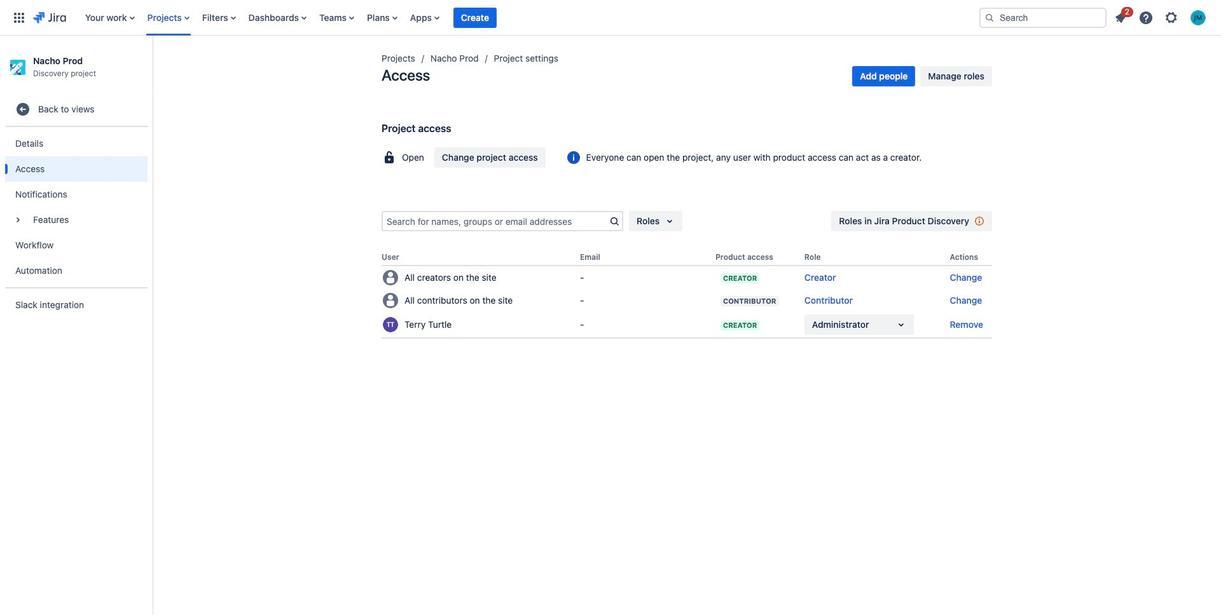 Task type: describe. For each thing, give the bounding box(es) containing it.
0 horizontal spatial list
[[79, 0, 970, 35]]

0 horizontal spatial list item
[[454, 0, 497, 35]]

back to views image
[[15, 102, 31, 117]]

notifications image
[[1113, 10, 1129, 25]]

info image
[[566, 150, 581, 165]]

primary element
[[8, 0, 970, 35]]

help image
[[1139, 10, 1154, 25]]

1 horizontal spatial list
[[1110, 5, 1214, 29]]

Search for names, groups or email addresses field
[[383, 213, 607, 230]]

open roles dropdown image
[[894, 318, 909, 333]]



Task type: vqa. For each thing, say whether or not it's contained in the screenshot.
settings image
yes



Task type: locate. For each thing, give the bounding box(es) containing it.
group
[[5, 89, 148, 326], [5, 126, 148, 288]]

list item inside list
[[1110, 5, 1134, 28]]

search image
[[985, 12, 995, 23]]

banner
[[0, 0, 1222, 36]]

your profile and settings image
[[1191, 10, 1206, 25]]

2 group from the top
[[5, 126, 148, 288]]

appswitcher icon image
[[11, 10, 27, 25]]

settings image
[[1164, 10, 1180, 25]]

list item
[[454, 0, 497, 35], [1110, 5, 1134, 28]]

jira image
[[33, 10, 66, 25], [33, 10, 66, 25]]

None search field
[[980, 7, 1107, 28]]

1 horizontal spatial list item
[[1110, 5, 1134, 28]]

1 group from the top
[[5, 89, 148, 326]]

open project icon image
[[382, 150, 397, 165]]

jira product discovery navigation element
[[0, 36, 153, 616]]

info icon image
[[972, 214, 987, 229]]

Search field
[[980, 7, 1107, 28]]

list
[[79, 0, 970, 35], [1110, 5, 1214, 29]]

search image
[[607, 214, 622, 229]]

current project sidebar image
[[139, 51, 167, 76]]



